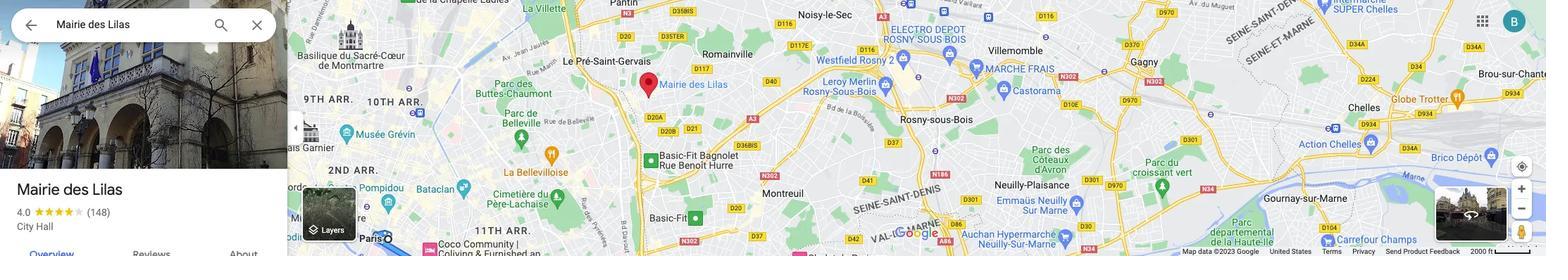 Task type: locate. For each thing, give the bounding box(es) containing it.
photos
[[51, 139, 86, 153]]

none field inside mairie des lilas field
[[56, 16, 201, 33]]

map
[[1182, 248, 1196, 256]]

60 photos
[[36, 139, 86, 153]]

city hall
[[17, 221, 53, 232]]

(148)
[[87, 207, 110, 218]]

lilas
[[92, 180, 122, 200]]

united states
[[1270, 248, 1312, 256]]

148 reviews element
[[87, 207, 110, 218]]

layers
[[322, 226, 344, 235]]

©2023
[[1214, 248, 1235, 256]]

feedback
[[1430, 248, 1460, 256]]

60 photos button
[[11, 134, 92, 158]]

collapse side panel image
[[288, 120, 304, 136]]

show street view coverage image
[[1512, 221, 1532, 242]]

2000 ft
[[1471, 248, 1493, 256]]

None field
[[56, 16, 201, 33]]

terms button
[[1322, 247, 1342, 256]]

footer
[[1182, 247, 1471, 256]]

city hall button
[[17, 220, 53, 234]]

tab list
[[0, 237, 287, 256]]

60
[[36, 139, 49, 153]]

send product feedback
[[1386, 248, 1460, 256]]

map data ©2023 google
[[1182, 248, 1259, 256]]

data
[[1198, 248, 1212, 256]]

hall
[[36, 221, 53, 232]]

product
[[1403, 248, 1428, 256]]

mairie des lilas
[[17, 180, 122, 200]]

footer containing map data ©2023 google
[[1182, 247, 1471, 256]]

send product feedback button
[[1386, 247, 1460, 256]]

privacy
[[1353, 248, 1375, 256]]

united states button
[[1270, 247, 1312, 256]]



Task type: vqa. For each thing, say whether or not it's contained in the screenshot.
Product on the right of page
yes



Task type: describe. For each thing, give the bounding box(es) containing it.
send
[[1386, 248, 1402, 256]]

zoom out image
[[1516, 204, 1527, 214]]

 button
[[11, 8, 51, 45]]

city
[[17, 221, 34, 232]]

show your location image
[[1516, 161, 1528, 173]]

zoom in image
[[1516, 184, 1527, 194]]

4.0 stars image
[[31, 207, 87, 216]]


[[23, 15, 39, 35]]

des
[[63, 180, 89, 200]]

footer inside google maps element
[[1182, 247, 1471, 256]]

united
[[1270, 248, 1290, 256]]

google
[[1237, 248, 1259, 256]]

states
[[1292, 248, 1312, 256]]

google maps element
[[0, 0, 1546, 256]]

2000
[[1471, 248, 1486, 256]]

mairie des lilas main content
[[0, 0, 287, 256]]

Mairie des Lilas field
[[11, 8, 276, 42]]

 search field
[[11, 8, 276, 45]]

street view image
[[1463, 206, 1480, 223]]

terms
[[1322, 248, 1342, 256]]

2000 ft button
[[1471, 248, 1531, 256]]

tab list inside google maps element
[[0, 237, 287, 256]]

mairie
[[17, 180, 60, 200]]

4.0
[[17, 207, 31, 218]]

ft
[[1488, 248, 1493, 256]]

privacy button
[[1353, 247, 1375, 256]]



